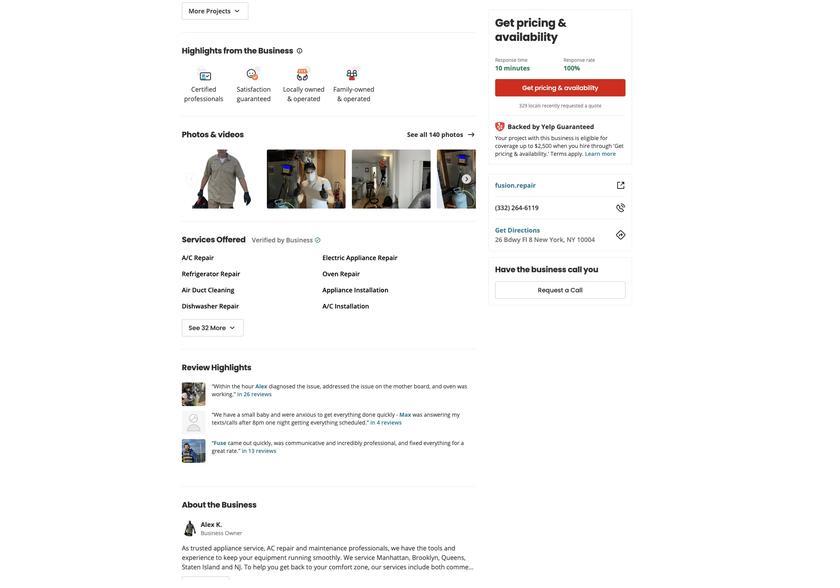 Task type: locate. For each thing, give the bounding box(es) containing it.
2 horizontal spatial was
[[458, 383, 468, 391]]

owned inside family-owned & operated
[[355, 85, 375, 94]]

repair for a/c repair
[[194, 254, 214, 263]]

photos & videos element
[[169, 116, 516, 211]]

cole p. image
[[182, 440, 206, 464]]

have up texts/calls
[[224, 412, 236, 419]]

business inside your project with this business is eligible for coverage up to $2,500 when you hire through 'get pricing & availability.' terms apply.
[[552, 134, 574, 142]]

3 " from the top
[[212, 440, 214, 447]]

have inside "review highlights" element
[[224, 412, 236, 419]]

(332)
[[496, 204, 510, 212]]

get
[[325, 412, 333, 419], [280, 564, 290, 572]]

a/c
[[182, 254, 193, 263], [323, 302, 334, 311]]

fusion.repair
[[496, 181, 536, 190]]

0 vertical spatial see
[[408, 130, 419, 139]]

region
[[176, 383, 483, 464]]

0 horizontal spatial 26
[[244, 391, 250, 399]]

the left issue,
[[297, 383, 306, 391]]

pricing inside button
[[535, 83, 557, 92]]

1 vertical spatial get
[[523, 83, 534, 92]]

business up k.
[[222, 500, 257, 511]]

0 horizontal spatial availability
[[496, 30, 558, 45]]

" fuse
[[212, 440, 227, 447]]

see all 140 photos
[[408, 130, 464, 139]]

6119
[[525, 204, 539, 212]]

1 horizontal spatial owned
[[355, 85, 375, 94]]

installation up the a/c installation
[[354, 286, 389, 295]]

operated
[[294, 95, 321, 103], [344, 95, 371, 103]]

business for alex k. business owner
[[201, 530, 224, 538]]

operated for locally
[[294, 95, 321, 103]]

0 vertical spatial more
[[189, 7, 205, 15]]

response
[[496, 57, 517, 63], [564, 57, 586, 63]]

reviews down quickly,
[[256, 448, 277, 455]]

for inside came out quickly, was communicative and incredibly professional, and fixed everything for a great rate.
[[453, 440, 460, 447]]

you right call
[[584, 264, 599, 275]]

everything down the " we have a small baby and were anxious to get everything done quickly - max
[[311, 419, 338, 427]]

get pricing & availability
[[496, 15, 567, 45], [523, 83, 599, 92]]

by inside services offered element
[[277, 236, 285, 245]]

business up request
[[532, 264, 567, 275]]

" we have a small baby and were anxious to get everything done quickly - max
[[212, 412, 412, 419]]

your up the to at the left
[[240, 554, 253, 563]]

get pricing & availability up 'time' at the top
[[496, 15, 567, 45]]

installation for appliance installation
[[354, 286, 389, 295]]

working.
[[212, 391, 234, 399]]

with
[[529, 134, 540, 142]]

all
[[420, 130, 428, 139]]

0 horizontal spatial operated
[[294, 95, 321, 103]]

professional,
[[364, 440, 397, 447]]

business down k.
[[201, 530, 224, 538]]

1 horizontal spatial operated
[[344, 95, 371, 103]]

see inside 'link'
[[408, 130, 419, 139]]

more inside services offered element
[[210, 324, 226, 333]]

see for see 32 more
[[189, 324, 200, 333]]

everything inside was answering my texts/calls after 8pm one night getting everything scheduled.
[[311, 419, 338, 427]]

through
[[592, 142, 613, 150]]

to inside "review highlights" element
[[318, 412, 323, 419]]

reviews down the -
[[382, 419, 402, 427]]

photo of fusion hvac & appliance repair - new york, ny, us. image
[[182, 150, 261, 209], [352, 150, 431, 209]]

satisfaction_guaranteed image
[[246, 65, 262, 81]]

in 13 reviews button
[[241, 448, 277, 455]]

this
[[541, 134, 550, 142]]

the inside the as trusted appliance service, ac repair and maintenance professionals, we have the tools and experience to keep your equipment running smoothly. we service manhattan, brooklyn, queens, staten island and nj. to help you get back to your comfort zone, our services include both comme …
[[417, 545, 427, 553]]

owned down the family_owned_operated image
[[355, 85, 375, 94]]

0 horizontal spatial get
[[280, 564, 290, 572]]

we up "comfort"
[[344, 554, 353, 563]]

get inside "review highlights" element
[[325, 412, 333, 419]]

1 vertical spatial "
[[212, 412, 214, 419]]

installation down the appliance installation
[[335, 302, 370, 311]]

baby
[[257, 412, 270, 419]]

availability
[[496, 30, 558, 45], [565, 83, 599, 92]]

response up 10
[[496, 57, 517, 63]]

0 horizontal spatial have
[[224, 412, 236, 419]]

0 vertical spatial by
[[533, 123, 540, 131]]

1 vertical spatial get
[[280, 564, 290, 572]]

to right up
[[529, 142, 534, 150]]

get directions link
[[496, 226, 541, 235]]

appliance down oven repair link
[[323, 286, 353, 295]]

0 vertical spatial was
[[458, 383, 468, 391]]

a/c down the appliance installation
[[323, 302, 334, 311]]

2 vertical spatial you
[[268, 564, 279, 572]]

one
[[266, 419, 276, 427]]

owned down locally_owned_operated image
[[305, 85, 325, 94]]

" down the came
[[239, 448, 241, 455]]

1 horizontal spatial was
[[413, 412, 423, 419]]

alex inside alex k. business owner
[[201, 521, 215, 530]]

see left the all at the right of page
[[408, 130, 419, 139]]

0 horizontal spatial was
[[274, 440, 284, 447]]

more left projects
[[189, 7, 205, 15]]

see left "32"
[[189, 324, 200, 333]]

operated inside family-owned & operated
[[344, 95, 371, 103]]

by
[[533, 123, 540, 131], [277, 236, 285, 245]]

0 horizontal spatial see
[[189, 324, 200, 333]]

great
[[212, 448, 225, 455]]

for down 'my'
[[453, 440, 460, 447]]

came out quickly, was communicative and incredibly professional, and fixed everything for a great rate.
[[212, 440, 464, 455]]

" for diagnosed the issue, addressed the issue on the mother board, and oven was working.
[[212, 383, 214, 391]]

within
[[214, 383, 231, 391]]

addressed
[[323, 383, 350, 391]]

to right anxious
[[318, 412, 323, 419]]

1 horizontal spatial your
[[314, 564, 328, 572]]

0 horizontal spatial for
[[453, 440, 460, 447]]

1 vertical spatial more
[[210, 324, 226, 333]]

learn
[[586, 150, 601, 158]]

highlights up 'certified_professionals' image
[[182, 45, 222, 57]]

1 horizontal spatial see
[[408, 130, 419, 139]]

appliance up oven repair link
[[347, 254, 377, 263]]

2 vertical spatial reviews
[[256, 448, 277, 455]]

review highlights element
[[169, 350, 483, 475]]

repair for dishwasher repair
[[219, 302, 239, 311]]

repair
[[277, 545, 294, 553]]

& inside button
[[559, 83, 563, 92]]

a/c up refrigerator
[[182, 254, 193, 263]]

1 horizontal spatial get
[[325, 412, 333, 419]]

region inside "review highlights" element
[[176, 383, 483, 464]]

business left 16 checkmark badged v2 image
[[286, 236, 313, 245]]

business inside services offered element
[[286, 236, 313, 245]]

more right "32"
[[210, 324, 226, 333]]

repair for oven repair
[[340, 270, 360, 279]]

2 owned from the left
[[355, 85, 375, 94]]

pricing down coverage
[[496, 150, 513, 158]]

family-owned & operated
[[334, 85, 375, 103]]

264-
[[512, 204, 525, 212]]

1 vertical spatial for
[[453, 440, 460, 447]]

and up queens,
[[445, 545, 456, 553]]

and inside diagnosed the issue, addressed the issue on the mother board, and oven was working.
[[433, 383, 442, 391]]

was right 'max'
[[413, 412, 423, 419]]

and up one
[[271, 412, 281, 419]]

1 horizontal spatial alex
[[256, 383, 268, 391]]

terms
[[551, 150, 567, 158]]

0 vertical spatial alex
[[256, 383, 268, 391]]

1 vertical spatial "
[[367, 419, 369, 427]]

duct
[[192, 286, 207, 295]]

photos
[[442, 130, 464, 139]]

business inside alex k. business owner
[[201, 530, 224, 538]]

photo of fusion hvac & appliance repair - new york, ny, us. refrigerator repair, refrigerator repair near me, refrigerator repair company, refrigerator repair company near me image
[[437, 150, 516, 209]]

1 horizontal spatial you
[[569, 142, 579, 150]]

owned inside the locally owned & operated
[[305, 85, 325, 94]]

for up through
[[601, 134, 608, 142]]

0 vertical spatial your
[[240, 554, 253, 563]]

oven
[[444, 383, 456, 391]]

services
[[384, 564, 407, 572]]

2 vertical spatial get
[[496, 226, 507, 235]]

next image
[[463, 175, 471, 184]]

1 horizontal spatial 26
[[496, 236, 503, 244]]

review highlights
[[182, 363, 252, 374]]

highlights up the " within the hour alex
[[212, 363, 252, 374]]

get directions 26 bdwy fl 8 new york, ny 10004
[[496, 226, 596, 244]]

business for about the business
[[222, 500, 257, 511]]

reviews down "alex" button
[[252, 391, 272, 399]]

operated inside the locally owned & operated
[[294, 95, 321, 103]]

the left hour in the left of the page
[[232, 383, 240, 391]]

1 vertical spatial alex
[[201, 521, 215, 530]]

16 checkmark badged v2 image
[[315, 237, 321, 244]]

in 26 reviews button
[[236, 391, 272, 399]]

alex up in 26 reviews "button"
[[256, 383, 268, 391]]

32
[[202, 324, 209, 333]]

" up great
[[212, 440, 214, 447]]

1 response from the left
[[496, 57, 517, 63]]

2 photo of fusion hvac & appliance repair - new york, ny, us. image from the left
[[352, 150, 431, 209]]

we inside the as trusted appliance service, ac repair and maintenance professionals, we have the tools and experience to keep your equipment running smoothly. we service manhattan, brooklyn, queens, staten island and nj. to help you get back to your comfort zone, our services include both comme …
[[344, 554, 353, 563]]

coverage
[[496, 142, 519, 150]]

1 vertical spatial a/c
[[323, 302, 334, 311]]

back
[[291, 564, 305, 572]]

services
[[182, 235, 215, 246]]

2 response from the left
[[564, 57, 586, 63]]

everything right the fixed
[[424, 440, 451, 447]]

1 vertical spatial 26
[[244, 391, 250, 399]]

26 inside "review highlights" element
[[244, 391, 250, 399]]

installation for a/c installation
[[335, 302, 370, 311]]

availability inside button
[[565, 83, 599, 92]]

1 vertical spatial installation
[[335, 302, 370, 311]]

1 horizontal spatial availability
[[565, 83, 599, 92]]

availability up requested
[[565, 83, 599, 92]]

0 vertical spatial have
[[224, 412, 236, 419]]

see inside button
[[189, 324, 200, 333]]

1 operated from the left
[[294, 95, 321, 103]]

everything up scheduled.
[[334, 412, 361, 419]]

24 chevron down v2 image
[[233, 6, 242, 16]]

0 vertical spatial a/c
[[182, 254, 193, 263]]

both
[[432, 564, 445, 572]]

get pricing & availability up 329 locals recently requested a quote
[[523, 83, 599, 92]]

in left "4"
[[371, 419, 376, 427]]

pricing
[[517, 15, 556, 31], [535, 83, 557, 92], [496, 150, 513, 158]]

repair for refrigerator repair
[[221, 270, 240, 279]]

operated down family-
[[344, 95, 371, 103]]

1 vertical spatial in
[[371, 419, 376, 427]]

hire
[[580, 142, 590, 150]]

1 vertical spatial pricing
[[535, 83, 557, 92]]

1 vertical spatial everything
[[311, 419, 338, 427]]

1 horizontal spatial "
[[239, 448, 241, 455]]

and left oven
[[433, 383, 442, 391]]

getting
[[292, 419, 310, 427]]

response inside response time 10 minutes
[[496, 57, 517, 63]]

was right quickly,
[[274, 440, 284, 447]]

1 horizontal spatial a/c
[[323, 302, 334, 311]]

pricing inside your project with this business is eligible for coverage up to $2,500 when you hire through 'get pricing & availability.' terms apply.
[[496, 150, 513, 158]]

26
[[496, 236, 503, 244], [244, 391, 250, 399]]

installation
[[354, 286, 389, 295], [335, 302, 370, 311]]

a/c installation
[[323, 302, 370, 311]]

26 down hour in the left of the page
[[244, 391, 250, 399]]

alex left k.
[[201, 521, 215, 530]]

24 phone v2 image
[[617, 203, 626, 213]]

the right about
[[207, 500, 220, 511]]

a/c repair link
[[182, 254, 214, 263]]

1 horizontal spatial by
[[533, 123, 540, 131]]

max
[[400, 412, 412, 419]]

0 vertical spatial "
[[234, 391, 236, 399]]

0 horizontal spatial you
[[268, 564, 279, 572]]

get right anxious
[[325, 412, 333, 419]]

1 " from the top
[[212, 383, 214, 391]]

services offered element
[[169, 222, 476, 337]]

quickly,
[[253, 440, 273, 447]]

operated down the locally
[[294, 95, 321, 103]]

0 horizontal spatial response
[[496, 57, 517, 63]]

business
[[259, 45, 293, 57], [286, 236, 313, 245], [222, 500, 257, 511], [201, 530, 224, 538]]

0 vertical spatial in
[[237, 391, 242, 399]]

0 horizontal spatial by
[[277, 236, 285, 245]]

you
[[569, 142, 579, 150], [584, 264, 599, 275], [268, 564, 279, 572]]

0 horizontal spatial "
[[234, 391, 236, 399]]

0 horizontal spatial alex
[[201, 521, 215, 530]]

1 horizontal spatial have
[[402, 545, 416, 553]]

reviews for max
[[382, 419, 402, 427]]

air
[[182, 286, 191, 295]]

we
[[214, 412, 222, 419], [344, 554, 353, 563]]

& inside family-owned & operated
[[338, 95, 342, 103]]

0 horizontal spatial photo of fusion hvac & appliance repair - new york, ny, us. image
[[182, 150, 261, 209]]

you down the equipment
[[268, 564, 279, 572]]

your down smoothly.
[[314, 564, 328, 572]]

" down the " within the hour alex
[[234, 391, 236, 399]]

0 vertical spatial business
[[552, 134, 574, 142]]

1 owned from the left
[[305, 85, 325, 94]]

1 horizontal spatial for
[[601, 134, 608, 142]]

" for in 4 reviews
[[367, 419, 369, 427]]

24 directions v2 image
[[617, 231, 626, 240]]

0 vertical spatial availability
[[496, 30, 558, 45]]

1 vertical spatial by
[[277, 236, 285, 245]]

pricing up 'recently'
[[535, 83, 557, 92]]

1 vertical spatial availability
[[565, 83, 599, 92]]

to
[[529, 142, 534, 150], [318, 412, 323, 419], [216, 554, 222, 563], [307, 564, 313, 572]]

region containing "
[[176, 383, 483, 464]]

1 vertical spatial have
[[402, 545, 416, 553]]

queens,
[[442, 554, 466, 563]]

1 horizontal spatial more
[[210, 324, 226, 333]]

in left 13
[[242, 448, 247, 455]]

2 horizontal spatial "
[[367, 419, 369, 427]]

0 vertical spatial 26
[[496, 236, 503, 244]]

1 horizontal spatial photo of fusion hvac & appliance repair - new york, ny, us. image
[[352, 150, 431, 209]]

a inside came out quickly, was communicative and incredibly professional, and fixed everything for a great rate.
[[461, 440, 464, 447]]

the up brooklyn,
[[417, 545, 427, 553]]

to left keep
[[216, 554, 222, 563]]

have right "we"
[[402, 545, 416, 553]]

you inside your project with this business is eligible for coverage up to $2,500 when you hire through 'get pricing & availability.' terms apply.
[[569, 142, 579, 150]]

locally_owned_operated image
[[296, 65, 312, 81]]

comme
[[447, 564, 469, 572]]

as trusted appliance service, ac repair and maintenance professionals, we have the tools and experience to keep your equipment running smoothly. we service manhattan, brooklyn, queens, staten island and nj. to help you get back to your comfort zone, our services include both comme …
[[182, 545, 474, 572]]

$2,500
[[535, 142, 552, 150]]

anxious
[[296, 412, 316, 419]]

2 vertical spatial in
[[242, 448, 247, 455]]

0 vertical spatial you
[[569, 142, 579, 150]]

2 horizontal spatial you
[[584, 264, 599, 275]]

0 horizontal spatial we
[[214, 412, 222, 419]]

26 inside get directions 26 bdwy fl 8 new york, ny 10004
[[496, 236, 503, 244]]

by up with
[[533, 123, 540, 131]]

response time 10 minutes
[[496, 57, 530, 73]]

0 vertical spatial appliance
[[347, 254, 377, 263]]

" for was answering my texts/calls after 8pm one night getting everything scheduled.
[[212, 412, 214, 419]]

2 operated from the left
[[344, 95, 371, 103]]

was right oven
[[458, 383, 468, 391]]

photo of fusion hvac & appliance repair - new york, ny, us. sub zero refrigerator repair, sub zero freezer repair, sub zero repair manhattan, sub zero fridge repair, sub zero refrigerator image
[[267, 150, 346, 209]]

0 vertical spatial get
[[325, 412, 333, 419]]

info icon image
[[297, 48, 303, 54], [297, 48, 303, 54]]

0 vertical spatial we
[[214, 412, 222, 419]]

smoothly.
[[313, 554, 342, 563]]

1 horizontal spatial we
[[344, 554, 353, 563]]

"
[[212, 383, 214, 391], [212, 412, 214, 419], [212, 440, 214, 447]]

more projects
[[189, 7, 231, 15]]

more
[[602, 150, 617, 158]]

service
[[355, 554, 375, 563]]

& inside "element"
[[211, 129, 217, 140]]

26 left bdwy
[[496, 236, 503, 244]]

0 horizontal spatial owned
[[305, 85, 325, 94]]

for inside your project with this business is eligible for coverage up to $2,500 when you hire through 'get pricing & availability.' terms apply.
[[601, 134, 608, 142]]

2 vertical spatial was
[[274, 440, 284, 447]]

0 vertical spatial for
[[601, 134, 608, 142]]

get inside the as trusted appliance service, ac repair and maintenance professionals, we have the tools and experience to keep your equipment running smoothly. we service manhattan, brooklyn, queens, staten island and nj. to help you get back to your comfort zone, our services include both comme …
[[280, 564, 290, 572]]

2 vertical spatial "
[[212, 440, 214, 447]]

1 vertical spatial we
[[344, 554, 353, 563]]

" up texts/calls
[[212, 412, 214, 419]]

0 vertical spatial "
[[212, 383, 214, 391]]

you up apply.
[[569, 142, 579, 150]]

came
[[228, 440, 242, 447]]

more projects button
[[182, 3, 249, 20]]

answering
[[424, 412, 451, 419]]

1 vertical spatial reviews
[[382, 419, 402, 427]]

1 vertical spatial was
[[413, 412, 423, 419]]

in
[[237, 391, 242, 399], [371, 419, 376, 427], [242, 448, 247, 455]]

response inside response rate 100%
[[564, 57, 586, 63]]

directions
[[508, 226, 541, 235]]

1 vertical spatial see
[[189, 324, 200, 333]]

get left back in the left bottom of the page
[[280, 564, 290, 572]]

1 horizontal spatial response
[[564, 57, 586, 63]]

response up 100%
[[564, 57, 586, 63]]

pricing up 'time' at the top
[[517, 15, 556, 31]]

4
[[377, 419, 380, 427]]

1 vertical spatial get pricing & availability
[[523, 83, 599, 92]]

by right verified
[[277, 236, 285, 245]]

by for business
[[277, 236, 285, 245]]

owner
[[225, 530, 242, 538]]

0 horizontal spatial your
[[240, 554, 253, 563]]

" up working.
[[212, 383, 214, 391]]

1 vertical spatial appliance
[[323, 286, 353, 295]]

0 vertical spatial installation
[[354, 286, 389, 295]]

24 chevron down v2 image
[[228, 323, 237, 333]]

" down done
[[367, 419, 369, 427]]

in down the " within the hour alex
[[237, 391, 242, 399]]

business up satisfaction_guaranteed image on the left top
[[259, 45, 293, 57]]

quote
[[589, 102, 602, 109]]

business up the "when"
[[552, 134, 574, 142]]

availability up 'time' at the top
[[496, 30, 558, 45]]

reviews for alex
[[252, 391, 272, 399]]

0 vertical spatial pricing
[[517, 15, 556, 31]]

2 vertical spatial everything
[[424, 440, 451, 447]]

0 vertical spatial reviews
[[252, 391, 272, 399]]

2 " from the top
[[212, 412, 214, 419]]

2 vertical spatial pricing
[[496, 150, 513, 158]]

communicative
[[286, 440, 325, 447]]

response for 10
[[496, 57, 517, 63]]

oven repair link
[[323, 270, 360, 279]]

we up texts/calls
[[214, 412, 222, 419]]



Task type: describe. For each thing, give the bounding box(es) containing it.
quickly
[[377, 412, 395, 419]]

have inside the as trusted appliance service, ac repair and maintenance professionals, we have the tools and experience to keep your equipment running smoothly. we service manhattan, brooklyn, queens, staten island and nj. to help you get back to your comfort zone, our services include both comme …
[[402, 545, 416, 553]]

york,
[[550, 236, 566, 244]]

guaranteed
[[557, 123, 595, 131]]

1 vertical spatial highlights
[[212, 363, 252, 374]]

rate
[[587, 57, 596, 63]]

satisfaction
[[237, 85, 271, 94]]

our
[[372, 564, 382, 572]]

dishwasher repair
[[182, 302, 239, 311]]

by for yelp
[[533, 123, 540, 131]]

26 for bdwy
[[496, 236, 503, 244]]

& inside get pricing & availability
[[558, 15, 567, 31]]

call
[[571, 286, 583, 295]]

operated for family-
[[344, 95, 371, 103]]

get inside button
[[523, 83, 534, 92]]

fuse
[[214, 440, 227, 447]]

a inside button
[[565, 286, 570, 295]]

experience
[[182, 554, 214, 563]]

10004
[[578, 236, 596, 244]]

electric appliance repair
[[323, 254, 398, 263]]

air duct cleaning link
[[182, 286, 235, 295]]

issue
[[361, 383, 374, 391]]

(332) 264-6119
[[496, 204, 539, 212]]

" for in 26 reviews
[[234, 391, 236, 399]]

pricing inside get pricing & availability
[[517, 15, 556, 31]]

previous image
[[187, 175, 196, 184]]

verified by business
[[252, 236, 313, 245]]

night
[[277, 419, 290, 427]]

guaranteed
[[237, 95, 271, 103]]

0 vertical spatial highlights
[[182, 45, 222, 57]]

" within the hour alex
[[212, 383, 268, 391]]

get pricing & availability inside button
[[523, 83, 599, 92]]

dishwasher
[[182, 302, 218, 311]]

project
[[509, 134, 527, 142]]

1 vertical spatial business
[[532, 264, 567, 275]]

professionals,
[[349, 545, 390, 553]]

a/c for a/c installation
[[323, 302, 334, 311]]

locally owned & operated
[[283, 85, 325, 103]]

have the business call you
[[496, 264, 599, 275]]

26 for reviews
[[244, 391, 250, 399]]

a/c repair
[[182, 254, 214, 263]]

is
[[576, 134, 580, 142]]

scheduled.
[[339, 419, 367, 427]]

1 photo of fusion hvac & appliance repair - new york, ny, us. image from the left
[[182, 150, 261, 209]]

service,
[[244, 545, 266, 553]]

in for in 26 reviews
[[237, 391, 242, 399]]

100%
[[564, 64, 581, 73]]

and up running
[[296, 545, 307, 553]]

24 external link v2 image
[[617, 181, 626, 190]]

request
[[539, 286, 564, 295]]

locally
[[283, 85, 303, 94]]

request a call button
[[496, 282, 626, 299]]

after
[[239, 419, 251, 427]]

refrigerator repair link
[[182, 270, 240, 279]]

" in 26 reviews
[[234, 391, 272, 399]]

include
[[409, 564, 430, 572]]

learn more link
[[586, 150, 617, 158]]

see for see all 140 photos
[[408, 130, 419, 139]]

zone,
[[354, 564, 370, 572]]

photos & videos
[[182, 129, 244, 140]]

out
[[243, 440, 252, 447]]

get pricing & availability button
[[496, 79, 626, 97]]

request a call
[[539, 286, 583, 295]]

fusion-hvac-and-appliance-repair-new-york photo 602mon14vg9ncmsxcsfoba image
[[182, 383, 206, 407]]

0 vertical spatial everything
[[334, 412, 361, 419]]

professionals
[[184, 95, 224, 103]]

response for 100%
[[564, 57, 586, 63]]

yelp
[[542, 123, 556, 131]]

and left the fixed
[[399, 440, 408, 447]]

family_owned_operated image
[[346, 65, 362, 81]]

the right the from
[[244, 45, 257, 57]]

was inside came out quickly, was communicative and incredibly professional, and fixed everything for a great rate.
[[274, 440, 284, 447]]

you inside the as trusted appliance service, ac repair and maintenance professionals, we have the tools and experience to keep your equipment running smoothly. we service manhattan, brooklyn, queens, staten island and nj. to help you get back to your comfort zone, our services include both comme …
[[268, 564, 279, 572]]

24 arrow right v2 image
[[467, 130, 476, 139]]

1 vertical spatial you
[[584, 264, 599, 275]]

business for verified by business
[[286, 236, 313, 245]]

staten
[[182, 564, 201, 572]]

max button
[[400, 412, 412, 419]]

learn more
[[586, 150, 617, 158]]

owned for family-owned & operated
[[355, 85, 375, 94]]

nj.
[[235, 564, 243, 572]]

your project with this business is eligible for coverage up to $2,500 when you hire through 'get pricing & availability.' terms apply.
[[496, 134, 624, 158]]

" in 13 reviews
[[239, 448, 277, 455]]

see 32 more button
[[182, 320, 244, 337]]

to
[[244, 564, 252, 572]]

to right back in the left bottom of the page
[[307, 564, 313, 572]]

was inside diagnosed the issue, addressed the issue on the mother board, and oven was working.
[[458, 383, 468, 391]]

& inside the locally owned & operated
[[288, 95, 292, 103]]

new
[[535, 236, 548, 244]]

incredibly
[[338, 440, 363, 447]]

about the business element
[[169, 487, 479, 581]]

in for in 4 reviews
[[371, 419, 376, 427]]

running
[[289, 554, 312, 563]]

ny
[[567, 236, 576, 244]]

and down keep
[[222, 564, 233, 572]]

2 vertical spatial "
[[239, 448, 241, 455]]

we
[[392, 545, 400, 553]]

ac
[[267, 545, 275, 553]]

get inside get directions 26 bdwy fl 8 new york, ny 10004
[[496, 226, 507, 235]]

1 vertical spatial your
[[314, 564, 328, 572]]

140
[[429, 130, 440, 139]]

eligible
[[581, 134, 599, 142]]

329
[[520, 102, 528, 109]]

& inside your project with this business is eligible for coverage up to $2,500 when you hire through 'get pricing & availability.' terms apply.
[[515, 150, 519, 158]]

to inside your project with this business is eligible for coverage up to $2,500 when you hire through 'get pricing & availability.' terms apply.
[[529, 142, 534, 150]]

appliance installation
[[323, 286, 389, 295]]

0 vertical spatial get
[[496, 15, 515, 31]]

appliance
[[214, 545, 242, 553]]

services offered
[[182, 235, 246, 246]]

we inside region
[[214, 412, 222, 419]]

fl
[[523, 236, 528, 244]]

see 32 more
[[189, 324, 226, 333]]

certified_professionals image
[[196, 65, 212, 81]]

the right on on the bottom of the page
[[384, 383, 392, 391]]

the left issue
[[351, 383, 360, 391]]

time
[[518, 57, 528, 63]]

hour
[[242, 383, 254, 391]]

everything inside came out quickly, was communicative and incredibly professional, and fixed everything for a great rate.
[[424, 440, 451, 447]]

alex inside region
[[256, 383, 268, 391]]

comfort
[[329, 564, 353, 572]]

owned for locally owned & operated
[[305, 85, 325, 94]]

the right have
[[517, 264, 530, 275]]

were
[[282, 412, 295, 419]]

satisfaction guaranteed
[[237, 85, 271, 103]]

island
[[203, 564, 220, 572]]

mother
[[394, 383, 413, 391]]

0 vertical spatial get pricing & availability
[[496, 15, 567, 45]]

marianna c. image
[[182, 412, 206, 435]]

texts/calls
[[212, 419, 238, 427]]

appliance installation link
[[323, 286, 389, 295]]

a/c for a/c repair
[[182, 254, 193, 263]]

about the business
[[182, 500, 257, 511]]

was inside was answering my texts/calls after 8pm one night getting everything scheduled.
[[413, 412, 423, 419]]

photo of alex k. image
[[182, 522, 198, 537]]

electric
[[323, 254, 345, 263]]

and left the incredibly
[[326, 440, 336, 447]]



Task type: vqa. For each thing, say whether or not it's contained in the screenshot.
Open 8:00 AM - 8:00 PM at top left
no



